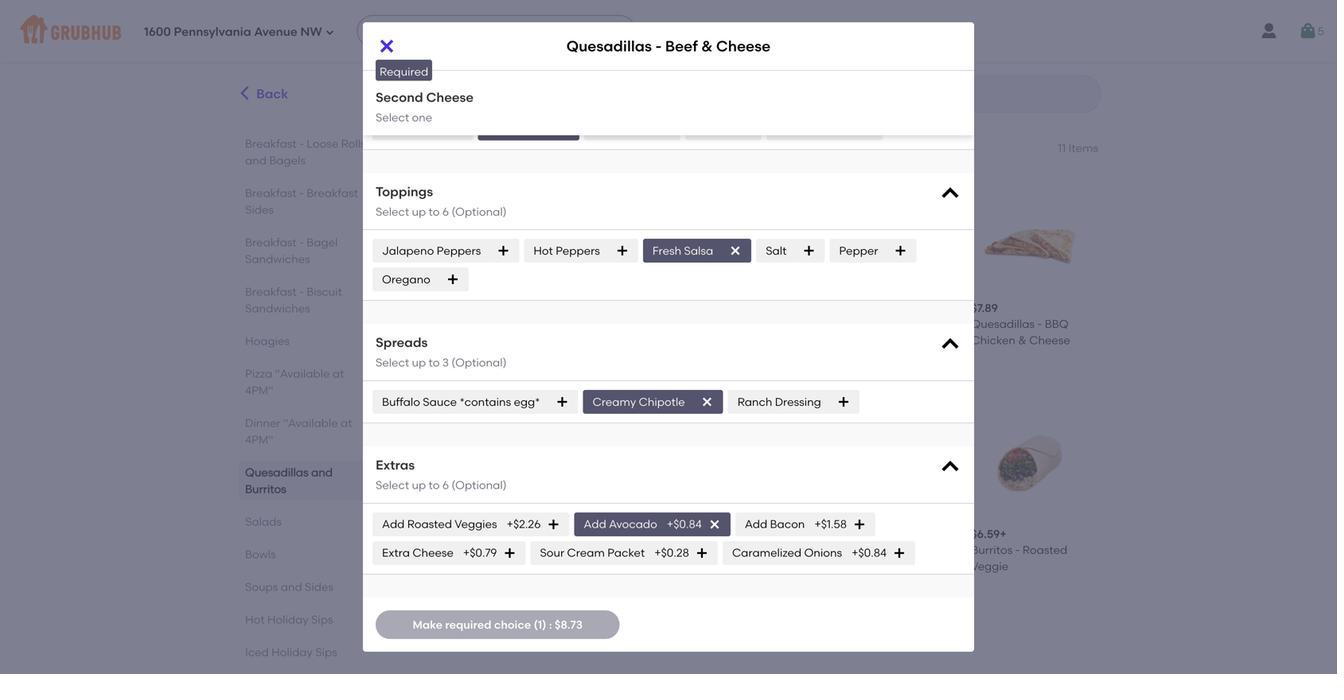 Task type: describe. For each thing, give the bounding box(es) containing it.
- inside $7.89 quesadillas - chicken bacon ranch
[[628, 543, 633, 557]]

1 second from the top
[[376, 61, 423, 77]]

add bacon
[[745, 518, 805, 531]]

at for pizza "available at 4pm"
[[333, 367, 344, 381]]

veggies
[[455, 518, 497, 531]]

jalapeno peppers
[[382, 244, 481, 258]]

fresh
[[653, 244, 682, 258]]

dinner "available at 4pm" tab
[[245, 415, 369, 448]]

- inside $7.89 quesadillas - chicken & cheese
[[628, 317, 633, 331]]

- inside "$7.89 quesadillas - pierogi quesadilla"
[[491, 543, 496, 557]]

sandwiches for bagel
[[245, 252, 310, 266]]

sour cream packet
[[540, 546, 645, 560]]

+$0.84 for add avocado
[[667, 518, 702, 531]]

spreads select up to 3 (optional)
[[376, 335, 507, 370]]

hoagies tab
[[245, 333, 369, 350]]

dinner
[[245, 416, 281, 430]]

and inside breakfast - loose rolls and bagels
[[245, 154, 267, 167]]

- inside $7.89 quesadillas - beef & cheese
[[491, 317, 496, 331]]

chicken for $8.19 burritos - chicken
[[886, 543, 931, 557]]

sips for hot holiday sips
[[311, 613, 333, 627]]

soups and sides
[[245, 580, 334, 594]]

$8.19 for $8.19 burritos - chicken
[[835, 527, 861, 541]]

pizza "available at 4pm"
[[245, 367, 344, 397]]

iced holiday sips tab
[[245, 644, 369, 661]]

soups and sides tab
[[245, 579, 369, 596]]

burritos - chicken image
[[835, 399, 953, 517]]

quesadillas for $6.49 quesadillas - cheese
[[698, 317, 762, 331]]

6 for extras
[[443, 479, 449, 492]]

nw
[[300, 25, 322, 39]]

breakfast - biscuit sandwiches
[[245, 285, 342, 315]]

avocado
[[609, 518, 658, 531]]

breakfast - breakfast sides
[[245, 186, 358, 217]]

avenue
[[254, 25, 298, 39]]

burritos - rice & beans image
[[425, 642, 543, 674]]

swiss
[[695, 122, 724, 135]]

+$0.28
[[655, 546, 689, 560]]

+$0.84 for caramelized onions
[[852, 546, 887, 560]]

1600
[[144, 25, 171, 39]]

breakfast for breakfast - biscuit sandwiches
[[245, 285, 297, 299]]

$8.73
[[555, 618, 583, 632]]

breakfast - bagel sandwiches tab
[[245, 234, 369, 268]]

& inside '$7.89 quesadillas - bbq chicken & cheese'
[[1019, 334, 1027, 347]]

quesadillas - chicken bacon ranch image
[[562, 399, 679, 517]]

select for spreads
[[376, 356, 409, 370]]

breakfast down breakfast - loose rolls and bagels tab
[[307, 186, 358, 200]]

hoagies
[[245, 334, 290, 348]]

cheese inside $7.89 quesadillas - beef & cheese
[[425, 334, 466, 347]]

back button
[[236, 75, 289, 113]]

bacon inside $7.89 quesadillas - chicken bacon ranch
[[609, 560, 644, 573]]

soups
[[245, 580, 278, 594]]

cheese inside '$7.89 quesadillas - bbq chicken & cheese'
[[1030, 334, 1071, 347]]

rolls
[[341, 137, 366, 150]]

0 vertical spatial roasted
[[407, 518, 452, 531]]

salads
[[245, 515, 282, 529]]

caramelized
[[732, 546, 802, 560]]

to for spreads
[[429, 356, 440, 370]]

breakfast - loose rolls and bagels
[[245, 137, 366, 167]]

breakfast - bagel sandwiches
[[245, 236, 338, 266]]

- inside breakfast - loose rolls and bagels
[[299, 137, 304, 150]]

extras select up to 6 (optional)
[[376, 457, 507, 492]]

chipotle
[[639, 395, 685, 409]]

$7.89 quesadillas - buffalo chicken & cheese
[[835, 301, 947, 347]]

$8.19 for $8.19 burritos - beef
[[698, 527, 725, 541]]

items
[[1069, 141, 1099, 155]]

quesadillas for $7.89 quesadillas - chicken bacon ranch
[[562, 543, 625, 557]]

quesadillas - buffalo chicken & cheese image
[[835, 174, 953, 291]]

& inside $7.89 quesadillas - buffalo chicken & cheese
[[882, 334, 890, 347]]

pierogi
[[499, 543, 536, 557]]

peppers for hot peppers
[[556, 244, 600, 258]]

dressing
[[775, 395, 821, 409]]

hot for hot holiday sips
[[245, 613, 265, 627]]

1600 pennsylvania avenue nw
[[144, 25, 322, 39]]

quesadillas inside quesadillas and burritos tab
[[245, 466, 309, 479]]

quesadillas - beef & cheese
[[567, 37, 771, 55]]

spreads
[[376, 335, 428, 350]]

burritos - roasted veggie image
[[972, 399, 1089, 517]]

bowls
[[245, 548, 276, 561]]

extras
[[376, 457, 415, 473]]

1 horizontal spatial quesadillas and burritos
[[425, 136, 631, 156]]

$7.89 for $7.89 quesadillas - beef & cheese
[[425, 301, 452, 315]]

"available for dinner
[[283, 416, 338, 430]]

breakfast for breakfast - breakfast sides
[[245, 186, 297, 200]]

quesadillas for $7.89 quesadillas - beef & cheese
[[425, 317, 489, 331]]

jalapeno
[[382, 244, 434, 258]]

- inside $8.19 burritos - chicken
[[879, 543, 884, 557]]

2 one from the top
[[412, 111, 432, 124]]

sauce
[[423, 395, 457, 409]]

pepper for pepper jack
[[776, 122, 815, 135]]

quesadilla
[[425, 560, 483, 573]]

iced holiday sips
[[245, 646, 337, 659]]

$7.89 quesadillas - chicken & cheese
[[562, 301, 661, 347]]

+$1.58
[[815, 518, 847, 531]]

select for toppings
[[376, 205, 409, 218]]

+$0.79
[[463, 546, 497, 560]]

veggie
[[972, 560, 1009, 573]]

(optional) for extras
[[452, 479, 507, 492]]

peppers for jalapeno peppers
[[437, 244, 481, 258]]

2 select from the top
[[376, 111, 409, 124]]

chicken for $7.89 quesadillas - chicken & cheese
[[562, 334, 606, 347]]

- inside breakfast - breakfast sides
[[299, 186, 304, 200]]

egg*
[[514, 395, 540, 409]]

svg image inside 5 button
[[1299, 21, 1318, 41]]

extra
[[382, 546, 410, 560]]

jack
[[818, 122, 845, 135]]

required
[[445, 618, 492, 632]]

make required choice (1) : $8.73
[[413, 618, 583, 632]]

caret left icon image
[[236, 85, 253, 102]]

add for add roasted veggies
[[382, 518, 405, 531]]

make
[[413, 618, 443, 632]]

1 select from the top
[[376, 82, 409, 96]]

$7.89 quesadillas - chicken bacon ranch
[[562, 527, 644, 589]]

bbq
[[1045, 317, 1069, 331]]

oregano
[[382, 273, 431, 286]]

$7.89 for $7.89 quesadillas - chicken bacon ranch
[[562, 527, 588, 541]]

add avocado
[[584, 518, 658, 531]]

- inside breakfast - bagel sandwiches
[[299, 236, 304, 249]]

quesadillas - pierogi quesadilla image
[[425, 399, 543, 517]]

0 vertical spatial ranch
[[738, 395, 773, 409]]

- inside '$7.89 quesadillas - bbq chicken & cheese'
[[1038, 317, 1042, 331]]

burritos inside tab
[[245, 482, 286, 496]]

0 horizontal spatial buffalo
[[382, 395, 420, 409]]

back
[[256, 86, 288, 102]]

breakfast - loose rolls and bagels tab
[[245, 135, 369, 169]]

2 second from the top
[[376, 90, 423, 105]]

$8.19 burritos - chicken
[[835, 527, 931, 557]]

american
[[382, 122, 435, 135]]

5 button
[[1299, 17, 1325, 45]]

holiday for hot
[[267, 613, 309, 627]]

buffalo inside $7.89 quesadillas - buffalo chicken & cheese
[[909, 317, 947, 331]]



Task type: locate. For each thing, give the bounding box(es) containing it.
3 select from the top
[[376, 205, 409, 218]]

pepper jack
[[776, 122, 845, 135]]

1 (optional) from the top
[[452, 205, 507, 218]]

(optional) inside toppings select up to 6 (optional)
[[452, 205, 507, 218]]

ranch left "dressing"
[[738, 395, 773, 409]]

up for toppings
[[412, 205, 426, 218]]

1 vertical spatial "available
[[283, 416, 338, 430]]

pizza "available at 4pm" tab
[[245, 365, 369, 399]]

add up caramelized
[[745, 518, 768, 531]]

holiday
[[267, 613, 309, 627], [272, 646, 313, 659]]

breakfast - breakfast sides tab
[[245, 185, 369, 218]]

chicken inside $7.89 quesadillas - buffalo chicken & cheese
[[835, 334, 879, 347]]

to down toppings
[[429, 205, 440, 218]]

hot
[[534, 244, 553, 258], [245, 613, 265, 627]]

salsa
[[684, 244, 714, 258]]

breakfast inside breakfast - bagel sandwiches
[[245, 236, 297, 249]]

to for toppings
[[429, 205, 440, 218]]

quesadillas inside $7.89 quesadillas - chicken bacon ranch
[[562, 543, 625, 557]]

0 vertical spatial pepper
[[776, 122, 815, 135]]

second up american
[[376, 61, 423, 77]]

2 vertical spatial up
[[412, 479, 426, 492]]

burritos right +$0.28
[[698, 543, 740, 557]]

+$0.84 up +$0.28
[[667, 518, 702, 531]]

beef inside $8.19 burritos - beef
[[750, 543, 774, 557]]

ranch inside $7.89 quesadillas - chicken bacon ranch
[[562, 576, 597, 589]]

salads tab
[[245, 514, 369, 530]]

bagels
[[269, 154, 306, 167]]

sips down hot holiday sips tab
[[315, 646, 337, 659]]

0 horizontal spatial ranch
[[562, 576, 597, 589]]

2 4pm" from the top
[[245, 433, 273, 447]]

& inside $7.89 quesadillas - chicken & cheese
[[609, 334, 617, 347]]

2 $8.19 from the left
[[835, 527, 861, 541]]

quesadillas and burritos
[[425, 136, 631, 156], [245, 466, 333, 496]]

0 vertical spatial sides
[[245, 203, 274, 217]]

4pm" inside pizza "available at 4pm"
[[245, 384, 273, 397]]

0 vertical spatial quesadillas and burritos
[[425, 136, 631, 156]]

"available down hoagies 'tab'
[[275, 367, 330, 381]]

0 vertical spatial (optional)
[[452, 205, 507, 218]]

chicken inside $7.89 quesadillas - chicken bacon ranch
[[562, 560, 606, 573]]

chicken
[[562, 334, 606, 347], [835, 334, 879, 347], [972, 334, 1016, 347], [886, 543, 931, 557], [562, 560, 606, 573]]

select inside toppings select up to 6 (optional)
[[376, 205, 409, 218]]

breakfast inside breakfast - biscuit sandwiches
[[245, 285, 297, 299]]

cheese inside $7.89 quesadillas - buffalo chicken & cheese
[[893, 334, 934, 347]]

1 horizontal spatial roasted
[[1023, 543, 1068, 557]]

ranch down cream
[[562, 576, 597, 589]]

cheddar
[[594, 122, 642, 135]]

:
[[549, 618, 552, 632]]

1 $8.19 from the left
[[698, 527, 725, 541]]

chicken for $7.89 quesadillas - chicken bacon ranch
[[562, 560, 606, 573]]

$7.89 inside $7.89 quesadillas - chicken & cheese
[[562, 301, 588, 315]]

6 up jalapeno peppers
[[443, 205, 449, 218]]

iced
[[245, 646, 269, 659]]

1 horizontal spatial bacon
[[770, 518, 805, 531]]

1 vertical spatial at
[[341, 416, 352, 430]]

1 vertical spatial sandwiches
[[245, 302, 310, 315]]

(optional) right 3
[[452, 356, 507, 370]]

1 vertical spatial one
[[412, 111, 432, 124]]

breakfast - biscuit sandwiches tab
[[245, 283, 369, 317]]

& inside $7.89 quesadillas - beef & cheese
[[526, 317, 534, 331]]

1 vertical spatial +$0.84
[[852, 546, 887, 560]]

2 horizontal spatial add
[[745, 518, 768, 531]]

and down provolone
[[529, 136, 561, 156]]

1 vertical spatial 4pm"
[[245, 433, 273, 447]]

loose
[[307, 137, 339, 150]]

(optional) for spreads
[[452, 356, 507, 370]]

0 horizontal spatial pepper
[[776, 122, 815, 135]]

$7.89 for $7.89 quesadillas - bbq chicken & cheese
[[972, 301, 998, 315]]

add for add avocado
[[584, 518, 607, 531]]

cheese inside $7.89 quesadillas - chicken & cheese
[[620, 334, 661, 347]]

2 vertical spatial (optional)
[[452, 479, 507, 492]]

breakfast down bagels
[[245, 186, 297, 200]]

burritos down cheddar
[[565, 136, 631, 156]]

roasted
[[407, 518, 452, 531], [1023, 543, 1068, 557]]

1 horizontal spatial buffalo
[[909, 317, 947, 331]]

0 vertical spatial holiday
[[267, 613, 309, 627]]

1 vertical spatial beef
[[499, 317, 523, 331]]

toppings select up to 6 (optional)
[[376, 184, 507, 218]]

1 horizontal spatial ranch
[[738, 395, 773, 409]]

2 up from the top
[[412, 356, 426, 370]]

$7.89 quesadillas - beef & cheese
[[425, 301, 534, 347]]

0 vertical spatial bacon
[[770, 518, 805, 531]]

0 vertical spatial 6
[[443, 205, 449, 218]]

hot inside tab
[[245, 613, 265, 627]]

burritos up salads
[[245, 482, 286, 496]]

0 vertical spatial +$0.84
[[667, 518, 702, 531]]

4pm" down dinner
[[245, 433, 273, 447]]

(optional) inside spreads select up to 3 (optional)
[[452, 356, 507, 370]]

quesadillas - beef & cheese image
[[425, 174, 543, 291]]

6 for toppings
[[443, 205, 449, 218]]

second cheese select one down required
[[376, 90, 474, 124]]

bacon right cream
[[609, 560, 644, 573]]

2 peppers from the left
[[556, 244, 600, 258]]

3 to from the top
[[429, 479, 440, 492]]

quesadillas inside $7.89 quesadillas - buffalo chicken & cheese
[[835, 317, 898, 331]]

0 vertical spatial up
[[412, 205, 426, 218]]

quesadillas and burritos tab
[[245, 464, 369, 498]]

0 vertical spatial at
[[333, 367, 344, 381]]

1 horizontal spatial sides
[[305, 580, 334, 594]]

up down extras
[[412, 479, 426, 492]]

bagel
[[307, 236, 338, 249]]

select inside extras select up to 6 (optional)
[[376, 479, 409, 492]]

to inside spreads select up to 3 (optional)
[[429, 356, 440, 370]]

holiday down soups and sides
[[267, 613, 309, 627]]

sips down soups and sides tab
[[311, 613, 333, 627]]

"available down pizza "available at 4pm" tab
[[283, 416, 338, 430]]

quesadillas inside "$6.49 quesadillas - cheese"
[[698, 317, 762, 331]]

2 vertical spatial to
[[429, 479, 440, 492]]

1 vertical spatial sips
[[315, 646, 337, 659]]

at down pizza "available at 4pm" tab
[[341, 416, 352, 430]]

$6.59
[[972, 527, 1000, 541]]

sandwiches up breakfast - biscuit sandwiches at the left top of page
[[245, 252, 310, 266]]

beef for $8.19 burritos - beef
[[750, 543, 774, 557]]

quesadillas and burritos up salads tab on the left bottom
[[245, 466, 333, 496]]

second cheese select one up american
[[376, 61, 474, 96]]

1 up from the top
[[412, 205, 426, 218]]

2 to from the top
[[429, 356, 440, 370]]

(optional) up jalapeno peppers
[[452, 205, 507, 218]]

(1)
[[534, 618, 547, 632]]

creamy
[[593, 395, 636, 409]]

1 vertical spatial pepper
[[839, 244, 879, 258]]

and down dinner "available at 4pm" tab
[[311, 466, 333, 479]]

$8.19 left add bacon
[[698, 527, 725, 541]]

bowls tab
[[245, 546, 369, 563]]

0 horizontal spatial +$0.84
[[667, 518, 702, 531]]

select inside spreads select up to 3 (optional)
[[376, 356, 409, 370]]

breakfast down breakfast - breakfast sides
[[245, 236, 297, 249]]

add
[[382, 518, 405, 531], [584, 518, 607, 531], [745, 518, 768, 531]]

0 vertical spatial to
[[429, 205, 440, 218]]

quesadillas and burritos inside tab
[[245, 466, 333, 496]]

second down required
[[376, 90, 423, 105]]

4 select from the top
[[376, 356, 409, 370]]

at down hoagies 'tab'
[[333, 367, 344, 381]]

3
[[443, 356, 449, 370]]

sandwiches inside breakfast - bagel sandwiches
[[245, 252, 310, 266]]

sandwiches inside breakfast - biscuit sandwiches
[[245, 302, 310, 315]]

2 6 from the top
[[443, 479, 449, 492]]

sandwiches for biscuit
[[245, 302, 310, 315]]

$8.19 up onions
[[835, 527, 861, 541]]

- inside $8.19 burritos - beef
[[742, 543, 747, 557]]

2 (optional) from the top
[[452, 356, 507, 370]]

*contains
[[460, 395, 511, 409]]

burritos inside $8.19 burritos - chicken
[[835, 543, 876, 557]]

pepper for pepper
[[839, 244, 879, 258]]

2 vertical spatial beef
[[750, 543, 774, 557]]

burritos down +$1.58
[[835, 543, 876, 557]]

quesadillas inside "$7.89 quesadillas - pierogi quesadilla"
[[425, 543, 489, 557]]

sides down bowls tab
[[305, 580, 334, 594]]

up inside toppings select up to 6 (optional)
[[412, 205, 426, 218]]

$7.89
[[425, 301, 452, 315], [562, 301, 588, 315], [835, 301, 862, 315], [972, 301, 998, 315], [425, 527, 452, 541], [562, 527, 588, 541]]

ranch dressing
[[738, 395, 821, 409]]

hot holiday sips
[[245, 613, 333, 627]]

0 horizontal spatial quesadillas and burritos
[[245, 466, 333, 496]]

1 vertical spatial bacon
[[609, 560, 644, 573]]

+$0.84 right onions
[[852, 546, 887, 560]]

$8.19 inside $8.19 burritos - chicken
[[835, 527, 861, 541]]

3 (optional) from the top
[[452, 479, 507, 492]]

svg image
[[939, 183, 962, 205], [616, 245, 629, 257], [803, 245, 816, 257], [556, 396, 569, 408], [939, 456, 962, 479], [547, 518, 560, 531], [893, 547, 906, 560]]

1 sandwiches from the top
[[245, 252, 310, 266]]

0 vertical spatial buffalo
[[909, 317, 947, 331]]

6 inside toppings select up to 6 (optional)
[[443, 205, 449, 218]]

select for extras
[[376, 479, 409, 492]]

(optional) up veggies
[[452, 479, 507, 492]]

0 vertical spatial hot
[[534, 244, 553, 258]]

quesadillas inside $7.89 quesadillas - beef & cheese
[[425, 317, 489, 331]]

(optional) inside extras select up to 6 (optional)
[[452, 479, 507, 492]]

sour
[[540, 546, 565, 560]]

1 horizontal spatial peppers
[[556, 244, 600, 258]]

$7.89 inside "$7.89 quesadillas - pierogi quesadilla"
[[425, 527, 452, 541]]

1 4pm" from the top
[[245, 384, 273, 397]]

$6.59 + burritos - roasted veggie
[[972, 527, 1068, 573]]

(optional) for toppings
[[452, 205, 507, 218]]

0 vertical spatial beef
[[665, 37, 698, 55]]

select
[[376, 82, 409, 96], [376, 111, 409, 124], [376, 205, 409, 218], [376, 356, 409, 370], [376, 479, 409, 492]]

1 horizontal spatial $8.19
[[835, 527, 861, 541]]

1 vertical spatial roasted
[[1023, 543, 1068, 557]]

at inside pizza "available at 4pm"
[[333, 367, 344, 381]]

0 horizontal spatial add
[[382, 518, 405, 531]]

hot left quesadillas - chicken & cheese image
[[534, 244, 553, 258]]

sandwiches
[[245, 252, 310, 266], [245, 302, 310, 315]]

0 horizontal spatial beef
[[499, 317, 523, 331]]

sides inside breakfast - breakfast sides
[[245, 203, 274, 217]]

1 vertical spatial ranch
[[562, 576, 597, 589]]

$7.89 inside $7.89 quesadillas - buffalo chicken & cheese
[[835, 301, 862, 315]]

6 inside extras select up to 6 (optional)
[[443, 479, 449, 492]]

1 vertical spatial sides
[[305, 580, 334, 594]]

required
[[380, 65, 429, 78]]

2 sandwiches from the top
[[245, 302, 310, 315]]

$7.89 inside $7.89 quesadillas - chicken bacon ranch
[[562, 527, 588, 541]]

buffalo sauce *contains egg*
[[382, 395, 540, 409]]

packet
[[608, 546, 645, 560]]

creamy chipotle
[[593, 395, 685, 409]]

0 horizontal spatial $8.19
[[698, 527, 725, 541]]

quesadillas for $7.89 quesadillas - bbq chicken & cheese
[[972, 317, 1035, 331]]

3 up from the top
[[412, 479, 426, 492]]

0 vertical spatial 4pm"
[[245, 384, 273, 397]]

1 vertical spatial up
[[412, 356, 426, 370]]

11 items
[[1058, 141, 1099, 155]]

toppings
[[376, 184, 433, 199]]

&
[[702, 37, 713, 55], [526, 317, 534, 331], [609, 334, 617, 347], [882, 334, 890, 347], [1019, 334, 1027, 347]]

burritos up "veggie"
[[972, 543, 1013, 557]]

0 vertical spatial sandwiches
[[245, 252, 310, 266]]

sips for iced holiday sips
[[315, 646, 337, 659]]

to
[[429, 205, 440, 218], [429, 356, 440, 370], [429, 479, 440, 492]]

4pm" for pizza "available at 4pm"
[[245, 384, 273, 397]]

burritos inside $8.19 burritos - beef
[[698, 543, 740, 557]]

1 horizontal spatial pepper
[[839, 244, 879, 258]]

and
[[529, 136, 561, 156], [245, 154, 267, 167], [311, 466, 333, 479], [281, 580, 302, 594]]

at
[[333, 367, 344, 381], [341, 416, 352, 430]]

breakfast inside breakfast - loose rolls and bagels
[[245, 137, 297, 150]]

6
[[443, 205, 449, 218], [443, 479, 449, 492]]

hot for hot peppers
[[534, 244, 553, 258]]

quesadillas - bbq chicken & cheese image
[[972, 174, 1089, 291]]

$7.89 for $7.89 quesadillas - chicken & cheese
[[562, 301, 588, 315]]

chicken inside '$7.89 quesadillas - bbq chicken & cheese'
[[972, 334, 1016, 347]]

4pm" inside 'dinner "available at 4pm"'
[[245, 433, 273, 447]]

bacon
[[770, 518, 805, 531], [609, 560, 644, 573]]

to inside extras select up to 6 (optional)
[[429, 479, 440, 492]]

cream
[[567, 546, 605, 560]]

quesadillas inside $7.89 quesadillas - chicken & cheese
[[562, 317, 625, 331]]

provolone
[[488, 122, 541, 135]]

$8.19 burritos - beef
[[698, 527, 774, 557]]

biscuit
[[307, 285, 342, 299]]

and right soups
[[281, 580, 302, 594]]

up down spreads on the left
[[412, 356, 426, 370]]

beef inside $7.89 quesadillas - beef & cheese
[[499, 317, 523, 331]]

up inside extras select up to 6 (optional)
[[412, 479, 426, 492]]

add roasted veggies
[[382, 518, 497, 531]]

roasted inside $6.59 + burritos - roasted veggie
[[1023, 543, 1068, 557]]

cheese inside "$6.49 quesadillas - cheese"
[[772, 317, 813, 331]]

2 second cheese select one from the top
[[376, 90, 474, 124]]

to left 3
[[429, 356, 440, 370]]

1 vertical spatial buffalo
[[382, 395, 420, 409]]

sandwiches up hoagies
[[245, 302, 310, 315]]

chicken inside $8.19 burritos - chicken
[[886, 543, 931, 557]]

(optional)
[[452, 205, 507, 218], [452, 356, 507, 370], [452, 479, 507, 492]]

add up sour cream packet
[[584, 518, 607, 531]]

"available inside 'dinner "available at 4pm"'
[[283, 416, 338, 430]]

salt
[[766, 244, 787, 258]]

quesadillas for $7.89 quesadillas - pierogi quesadilla
[[425, 543, 489, 557]]

$7.89 for $7.89 quesadillas - pierogi quesadilla
[[425, 527, 452, 541]]

$8.19 inside $8.19 burritos - beef
[[698, 527, 725, 541]]

$7.89 quesadillas - pierogi quesadilla
[[425, 527, 536, 573]]

5 select from the top
[[376, 479, 409, 492]]

0 vertical spatial second
[[376, 61, 423, 77]]

one
[[412, 82, 432, 96], [412, 111, 432, 124]]

1 to from the top
[[429, 205, 440, 218]]

+
[[1000, 527, 1007, 541]]

hot holiday sips tab
[[245, 611, 369, 628]]

up inside spreads select up to 3 (optional)
[[412, 356, 426, 370]]

up down toppings
[[412, 205, 426, 218]]

4pm" for dinner "available at 4pm"
[[245, 433, 273, 447]]

2 add from the left
[[584, 518, 607, 531]]

to up add roasted veggies
[[429, 479, 440, 492]]

quesadillas - chicken & cheese image
[[562, 174, 679, 291]]

breakfast for breakfast - bagel sandwiches
[[245, 236, 297, 249]]

"available for pizza
[[275, 367, 330, 381]]

0 horizontal spatial sides
[[245, 203, 274, 217]]

buffalo
[[909, 317, 947, 331], [382, 395, 420, 409]]

svg image
[[1299, 21, 1318, 41], [325, 27, 335, 37], [377, 37, 396, 56], [497, 245, 510, 257], [729, 245, 742, 257], [894, 245, 907, 257], [447, 273, 459, 286], [939, 334, 962, 356], [701, 396, 714, 408], [837, 396, 850, 408], [708, 518, 721, 531], [854, 518, 866, 531], [504, 547, 516, 560], [696, 547, 709, 560]]

holiday down hot holiday sips
[[272, 646, 313, 659]]

1 peppers from the left
[[437, 244, 481, 258]]

breakfast up bagels
[[245, 137, 297, 150]]

main navigation navigation
[[0, 0, 1338, 62]]

sides up breakfast - bagel sandwiches
[[245, 203, 274, 217]]

quesadillas inside '$7.89 quesadillas - bbq chicken & cheese'
[[972, 317, 1035, 331]]

burritos inside $6.59 + burritos - roasted veggie
[[972, 543, 1013, 557]]

1 horizontal spatial +$0.84
[[852, 546, 887, 560]]

0 horizontal spatial bacon
[[609, 560, 644, 573]]

1 add from the left
[[382, 518, 405, 531]]

1 one from the top
[[412, 82, 432, 96]]

breakfast down breakfast - bagel sandwiches
[[245, 285, 297, 299]]

11
[[1058, 141, 1066, 155]]

1 vertical spatial to
[[429, 356, 440, 370]]

$6.49
[[698, 301, 727, 315]]

0 horizontal spatial roasted
[[407, 518, 452, 531]]

choice
[[494, 618, 531, 632]]

4pm" down the pizza at the left bottom of page
[[245, 384, 273, 397]]

2 horizontal spatial beef
[[750, 543, 774, 557]]

quesadillas and burritos down provolone
[[425, 136, 631, 156]]

$7.89 quesadillas - bbq chicken & cheese
[[972, 301, 1071, 347]]

hot up iced
[[245, 613, 265, 627]]

"available inside pizza "available at 4pm"
[[275, 367, 330, 381]]

$7.89 inside $7.89 quesadillas - beef & cheese
[[425, 301, 452, 315]]

1 vertical spatial holiday
[[272, 646, 313, 659]]

0 horizontal spatial peppers
[[437, 244, 481, 258]]

pizza
[[245, 367, 272, 381]]

1 horizontal spatial beef
[[665, 37, 698, 55]]

+$2.26
[[507, 518, 541, 531]]

burritos - beef image
[[698, 399, 816, 517]]

to for extras
[[429, 479, 440, 492]]

0 vertical spatial "available
[[275, 367, 330, 381]]

3 add from the left
[[745, 518, 768, 531]]

6 up add roasted veggies
[[443, 479, 449, 492]]

1 vertical spatial second
[[376, 90, 423, 105]]

peppers
[[437, 244, 481, 258], [556, 244, 600, 258]]

sides inside tab
[[305, 580, 334, 594]]

$7.89 inside '$7.89 quesadillas - bbq chicken & cheese'
[[972, 301, 998, 315]]

1 horizontal spatial hot
[[534, 244, 553, 258]]

breakfast for breakfast - loose rolls and bagels
[[245, 137, 297, 150]]

0 vertical spatial one
[[412, 82, 432, 96]]

at for dinner "available at 4pm"
[[341, 416, 352, 430]]

quesadillas - cheese image
[[698, 174, 816, 291]]

quesadillas for $7.89 quesadillas - buffalo chicken & cheese
[[835, 317, 898, 331]]

1 horizontal spatial add
[[584, 518, 607, 531]]

burritos
[[565, 136, 631, 156], [245, 482, 286, 496], [698, 543, 740, 557], [835, 543, 876, 557], [972, 543, 1013, 557]]

0 vertical spatial sips
[[311, 613, 333, 627]]

add for add bacon
[[745, 518, 768, 531]]

bacon up caramelized onions
[[770, 518, 805, 531]]

extra cheese
[[382, 546, 454, 560]]

1 6 from the top
[[443, 205, 449, 218]]

1 vertical spatial hot
[[245, 613, 265, 627]]

1 vertical spatial (optional)
[[452, 356, 507, 370]]

up for spreads
[[412, 356, 426, 370]]

and left bagels
[[245, 154, 267, 167]]

up for extras
[[412, 479, 426, 492]]

quesadillas for $7.89 quesadillas - chicken & cheese
[[562, 317, 625, 331]]

at inside 'dinner "available at 4pm"'
[[341, 416, 352, 430]]

$6.49 quesadillas - cheese
[[698, 301, 813, 331]]

fresh salsa
[[653, 244, 714, 258]]

5
[[1318, 24, 1325, 38]]

1 second cheese select one from the top
[[376, 61, 474, 96]]

0 horizontal spatial hot
[[245, 613, 265, 627]]

$7.89 for $7.89 quesadillas - buffalo chicken & cheese
[[835, 301, 862, 315]]

1 vertical spatial 6
[[443, 479, 449, 492]]

- inside $6.59 + burritos - roasted veggie
[[1016, 543, 1020, 557]]

- inside $7.89 quesadillas - buffalo chicken & cheese
[[901, 317, 906, 331]]

add up extra
[[382, 518, 405, 531]]

to inside toppings select up to 6 (optional)
[[429, 205, 440, 218]]

hot peppers
[[534, 244, 600, 258]]

holiday for iced
[[272, 646, 313, 659]]

chicken inside $7.89 quesadillas - chicken & cheese
[[562, 334, 606, 347]]

- inside "$6.49 quesadillas - cheese"
[[764, 317, 769, 331]]

1 vertical spatial quesadillas and burritos
[[245, 466, 333, 496]]

breakfast
[[245, 137, 297, 150], [245, 186, 297, 200], [307, 186, 358, 200], [245, 236, 297, 249], [245, 285, 297, 299]]

pennsylvania
[[174, 25, 251, 39]]

- inside breakfast - biscuit sandwiches
[[299, 285, 304, 299]]

beef for $7.89 quesadillas - beef & cheese
[[499, 317, 523, 331]]

sides
[[245, 203, 274, 217], [305, 580, 334, 594]]



Task type: vqa. For each thing, say whether or not it's contained in the screenshot.
leftmost of
no



